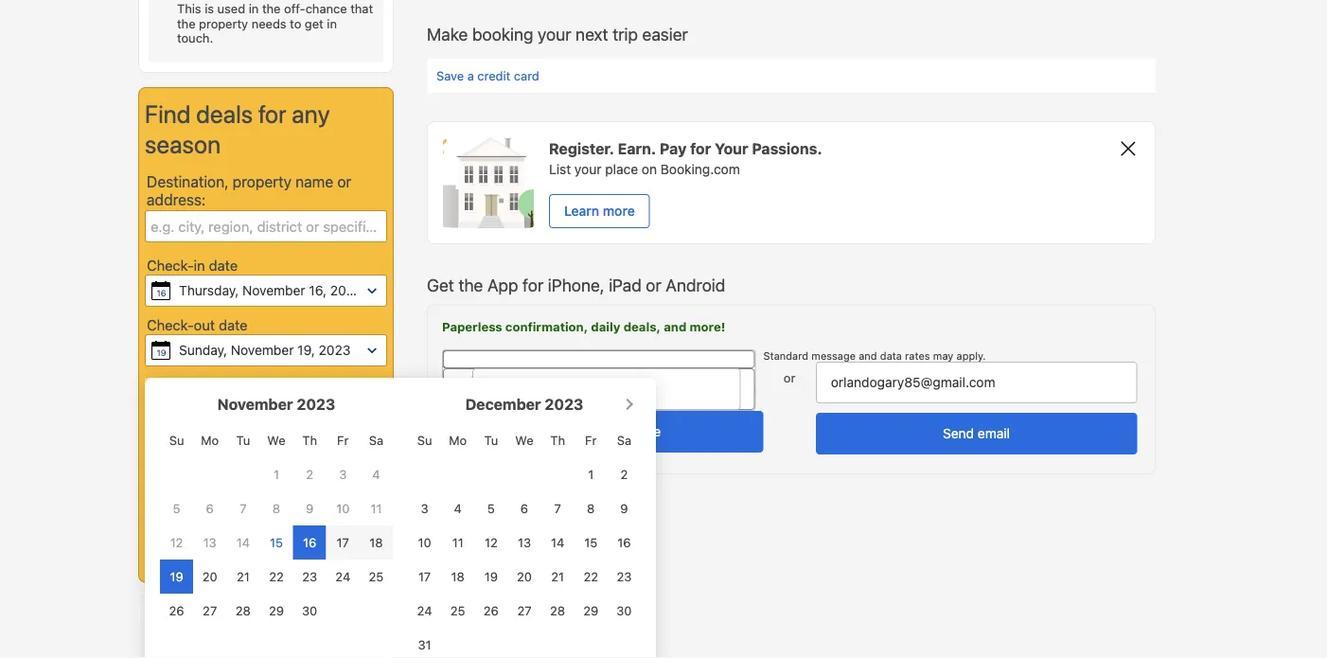 Task type: vqa. For each thing, say whether or not it's contained in the screenshot.
security
no



Task type: describe. For each thing, give the bounding box(es) containing it.
12 November 2023 checkbox
[[170, 535, 183, 550]]

sunday, november 19, 2023
[[179, 342, 351, 358]]

get
[[305, 16, 324, 30]]

send text message button
[[442, 411, 764, 453]]

19 for 19 checkbox
[[485, 569, 498, 584]]

text
[[580, 424, 603, 439]]

place
[[605, 161, 638, 177]]

my
[[152, 642, 169, 657]]

for for are you traveling for work?
[[261, 387, 279, 401]]

save
[[437, 68, 464, 83]]

10 December 2023 checkbox
[[418, 535, 431, 550]]

22 for 22 november 2023 option
[[269, 569, 284, 584]]

svg image for check-out date
[[151, 341, 170, 360]]

31
[[418, 638, 431, 652]]

0 vertical spatial trip
[[613, 24, 638, 45]]

8 December 2023 checkbox
[[587, 501, 595, 515]]

30 November 2023 checkbox
[[302, 604, 317, 618]]

learn more link
[[549, 194, 650, 228]]

make booking your next trip easier
[[427, 24, 688, 45]]

paperless confirmation, daily deals, and more!
[[442, 319, 726, 334]]

1 December 2023 checkbox
[[588, 467, 594, 481]]

6 December 2023 checkbox
[[521, 501, 528, 515]]

16, thursday
[[289, 284, 338, 316]]

22 December 2023 checkbox
[[584, 569, 598, 584]]

pay
[[660, 139, 687, 157]]

december
[[465, 395, 541, 413]]

17 for 17 november 2023 checkbox
[[337, 535, 349, 550]]

2023 up thursday
[[330, 283, 362, 298]]

2 horizontal spatial in
[[327, 16, 337, 30]]

27 December 2023 checkbox
[[517, 604, 532, 618]]

are
[[154, 387, 176, 401]]

saved
[[174, 603, 221, 622]]

27 November 2023 checkbox
[[203, 604, 217, 618]]

you
[[179, 387, 201, 401]]

14 for 14 checkbox
[[551, 535, 565, 550]]

25 for 25 option
[[369, 569, 384, 584]]

21 for 21 checkbox on the left bottom of page
[[237, 569, 250, 584]]

29 for 29 checkbox
[[584, 604, 599, 618]]

destination, property name or address:
[[147, 173, 352, 209]]

for inside find deals for any season
[[258, 100, 286, 128]]

19 November 2023 checkbox
[[170, 569, 183, 584]]

2 for the 2 option
[[306, 467, 313, 481]]

14 December 2023 checkbox
[[551, 535, 565, 550]]

get the app for iphone, ipad or android
[[427, 274, 726, 295]]

27 for 27 november 2023 option
[[203, 604, 217, 618]]

23 December 2023 checkbox
[[617, 569, 632, 584]]

out
[[194, 316, 215, 333]]

register. earn. pay for your passions. list your place on booking.com
[[549, 139, 822, 177]]

6 November 2023 checkbox
[[206, 501, 214, 515]]

15 December 2023 checkbox
[[585, 535, 598, 550]]

standard
[[764, 349, 809, 362]]

3 for 3 november 2023 option
[[339, 467, 347, 481]]

this
[[177, 1, 201, 15]]

yes
[[170, 407, 191, 421]]

1 horizontal spatial or
[[646, 274, 662, 295]]

25 November 2023 checkbox
[[369, 569, 384, 584]]

1 horizontal spatial in
[[249, 1, 259, 15]]

children
[[147, 495, 198, 510]]

iphone,
[[548, 274, 605, 295]]

12 for 12 checkbox
[[485, 535, 498, 550]]

19,
[[297, 342, 315, 358]]

email
[[978, 426, 1010, 441]]

3 for 3 checkbox
[[421, 501, 429, 515]]

21 for the 21 checkbox
[[551, 569, 564, 584]]

thursday,
[[179, 283, 239, 298]]

destination,
[[147, 173, 229, 191]]

your
[[715, 139, 749, 157]]

Destination, property name or address: search field
[[145, 210, 387, 242]]

24 December 2023 checkbox
[[417, 604, 432, 618]]

2 for the 2 "checkbox"
[[621, 467, 628, 481]]

0 horizontal spatial 19
[[157, 347, 166, 357]]

su for november 2023
[[169, 433, 184, 447]]

8 for 8 november 2023 'option'
[[273, 501, 280, 515]]

24 for the 24 november 2023 option
[[336, 569, 351, 584]]

29 for 29 option
[[269, 604, 284, 618]]

18 for 18 checkbox
[[370, 535, 383, 550]]

24 November 2023 checkbox
[[336, 569, 351, 584]]

1 horizontal spatial the
[[262, 1, 281, 15]]

28 November 2023 checkbox
[[236, 604, 251, 618]]

we for december
[[515, 433, 534, 447]]

9 November 2023 checkbox
[[306, 501, 314, 515]]

list
[[549, 161, 571, 177]]

may
[[933, 349, 954, 362]]

9 for 9 december 2023 option
[[620, 501, 628, 515]]

to
[[290, 16, 301, 30]]

app
[[488, 274, 518, 295]]

31 December 2023 checkbox
[[418, 638, 431, 652]]

0 horizontal spatial in
[[194, 257, 205, 273]]

close list your property banner image
[[1117, 137, 1140, 160]]

1 November 2023 checkbox
[[274, 467, 279, 481]]

data
[[880, 349, 902, 362]]

30 December 2023 checkbox
[[617, 604, 632, 618]]

android
[[666, 274, 726, 295]]

credit
[[478, 68, 511, 83]]

20 for 20 november 2023 checkbox
[[202, 569, 217, 584]]

sa for november 2023
[[369, 433, 384, 447]]

november for thursday,
[[242, 283, 305, 298]]

send for send email
[[943, 426, 974, 441]]

make
[[427, 24, 468, 45]]

1 vertical spatial next
[[172, 642, 197, 657]]

earn.
[[618, 139, 656, 157]]

touch.
[[177, 31, 213, 45]]

learn
[[564, 203, 600, 219]]

4 for 4 december 2023 checkbox
[[454, 501, 462, 515]]

12 for the 12 checkbox
[[170, 535, 183, 550]]

0 horizontal spatial your
[[538, 24, 571, 45]]

2 horizontal spatial the
[[459, 274, 483, 295]]

learn more
[[564, 203, 635, 219]]

12 December 2023 checkbox
[[485, 535, 498, 550]]

more!
[[690, 319, 726, 334]]

su for december 2023
[[417, 433, 432, 447]]

rates
[[905, 349, 930, 362]]

30 for 30 november 2023 option
[[302, 604, 317, 618]]

send email button
[[816, 413, 1137, 455]]

easier
[[642, 24, 688, 45]]

2 December 2023 checkbox
[[621, 467, 628, 481]]

fr for november 2023
[[337, 433, 349, 447]]

0 horizontal spatial trip
[[200, 642, 220, 657]]

and inside the standard message and data rates may apply. or
[[859, 349, 877, 362]]

sa for december 2023
[[617, 433, 632, 447]]

11 for 11 november 2023 option
[[371, 501, 382, 515]]

on
[[642, 161, 657, 177]]

send email
[[943, 426, 1010, 441]]

used
[[217, 1, 245, 15]]

29 November 2023 checkbox
[[269, 604, 284, 618]]

10 November 2023 checkbox
[[336, 501, 350, 515]]

tu for november 2023
[[236, 433, 250, 447]]

2 vertical spatial november
[[217, 395, 293, 413]]

8 for the "8 december 2023" checkbox
[[587, 501, 595, 515]]

your inside register. earn. pay for your passions. list your place on booking.com
[[575, 161, 602, 177]]

18 December 2023 checkbox
[[451, 569, 465, 584]]

daily
[[591, 319, 621, 334]]

thursday, november 16, 2023
[[179, 283, 362, 298]]

2023 down 19,
[[297, 395, 336, 413]]

traveling
[[204, 387, 258, 401]]

search button
[[274, 529, 387, 570]]

property inside destination, property name or address:
[[233, 173, 292, 191]]

21 November 2023 checkbox
[[237, 569, 250, 584]]

svg image for check-in date
[[151, 281, 170, 300]]

7 November 2023 checkbox
[[240, 501, 247, 515]]

13 for 13 'checkbox' in the bottom of the page
[[203, 535, 217, 550]]

enter value in euro element
[[443, 368, 472, 410]]

standard message and data rates may apply. or
[[764, 349, 986, 385]]

23 for 23 option
[[302, 569, 317, 584]]

date for check-in date
[[209, 257, 238, 273]]

7 December 2023 checkbox
[[554, 501, 561, 515]]

뀐 saved
[[149, 603, 221, 622]]

29 December 2023 checkbox
[[584, 604, 599, 618]]

message inside send text message button
[[606, 424, 661, 439]]

th for november
[[302, 433, 317, 447]]

23 for 23 option
[[617, 569, 632, 584]]

deals,
[[624, 319, 661, 334]]

rooms
[[147, 444, 189, 459]]

adults
[[147, 469, 185, 485]]

season
[[145, 129, 221, 158]]

ipad
[[609, 274, 642, 295]]

save a credit card link
[[427, 59, 1156, 93]]

3 November 2023 checkbox
[[339, 467, 347, 481]]

25 December 2023 checkbox
[[451, 604, 465, 618]]

16 November 2023 checkbox
[[303, 535, 316, 550]]

16, inside 16, thursday
[[306, 284, 321, 297]]

booking
[[472, 24, 534, 45]]

0 horizontal spatial the
[[177, 16, 196, 30]]

24 for the 24 checkbox
[[417, 604, 432, 618]]

18 for 18 december 2023 checkbox
[[451, 569, 465, 584]]

check-in date
[[147, 257, 238, 273]]



Task type: locate. For each thing, give the bounding box(es) containing it.
search
[[298, 537, 364, 562]]

0 horizontal spatial 27
[[203, 604, 217, 618]]

2 december 2023 element from the left
[[408, 423, 641, 658]]

1 26 from the left
[[169, 604, 184, 618]]

16 right 15 december 2023 option
[[618, 535, 631, 550]]

1 vertical spatial 11
[[452, 535, 464, 550]]

18 right 17 november 2023 checkbox
[[370, 535, 383, 550]]

chance
[[306, 1, 347, 15]]

date up thursday,
[[209, 257, 238, 273]]

1 th from the left
[[302, 433, 317, 447]]

2 vertical spatial or
[[784, 370, 796, 385]]

1 vertical spatial downchevron image
[[736, 367, 747, 374]]

or right 'name'
[[337, 173, 352, 191]]

are you traveling for work?
[[154, 387, 319, 401]]

1 15 from the left
[[270, 535, 283, 550]]

15 right 14 november 2023 option
[[270, 535, 283, 550]]

2 15 from the left
[[585, 535, 598, 550]]

2 20 from the left
[[517, 569, 532, 584]]

0 horizontal spatial 20
[[202, 569, 217, 584]]

0 horizontal spatial 1
[[274, 467, 279, 481]]

downchevron image
[[368, 347, 377, 353]]

get
[[427, 274, 454, 295]]

1 vertical spatial 18
[[451, 569, 465, 584]]

1 28 from the left
[[236, 604, 251, 618]]

22 right the 21 checkbox
[[584, 569, 598, 584]]

for for get the app for iphone, ipad or android
[[523, 274, 544, 295]]

2 th from the left
[[550, 433, 565, 447]]

15 for 15 checkbox
[[270, 535, 283, 550]]

1 9 from the left
[[306, 501, 314, 515]]

22 for the 22 december 2023 checkbox
[[584, 569, 598, 584]]

1 horizontal spatial mo
[[449, 433, 467, 447]]

1 vertical spatial your
[[575, 161, 602, 177]]

next right my
[[172, 642, 197, 657]]

we
[[267, 433, 286, 447], [515, 433, 534, 447]]

property inside this is used in the off-chance that the property needs to get in touch.
[[199, 16, 248, 30]]

4 December 2023 checkbox
[[454, 501, 462, 515]]

next left easier
[[576, 24, 608, 45]]

1 check- from the top
[[147, 257, 194, 273]]

3 December 2023 checkbox
[[421, 501, 429, 515]]

1 december 2023 element from the left
[[160, 423, 393, 628]]

1 left the 2 "checkbox"
[[588, 467, 594, 481]]

0 horizontal spatial and
[[664, 319, 687, 334]]

2 23 from the left
[[617, 569, 632, 584]]

1 7 from the left
[[240, 501, 247, 515]]

check- for in
[[147, 257, 194, 273]]

17 for 17 december 2023 "option"
[[418, 569, 431, 584]]

is
[[205, 1, 214, 15]]

1 21 from the left
[[237, 569, 250, 584]]

off-
[[284, 1, 306, 15]]

30
[[302, 604, 317, 618], [617, 604, 632, 618]]

1 22 from the left
[[269, 569, 284, 584]]

2 26 from the left
[[484, 604, 499, 618]]

11 right the 10 november 2023 checkbox
[[371, 501, 382, 515]]

0 vertical spatial and
[[664, 319, 687, 334]]

27 right 26 checkbox on the bottom left
[[517, 604, 532, 618]]

2 7 from the left
[[554, 501, 561, 515]]

1 1 from the left
[[274, 467, 279, 481]]

work?
[[282, 387, 319, 401]]

16 for 16 december 2023 checkbox
[[618, 535, 631, 550]]

1 horizontal spatial 27
[[517, 604, 532, 618]]

2 2 from the left
[[621, 467, 628, 481]]

5 November 2023 checkbox
[[173, 501, 180, 515]]

none search field containing find deals for any season
[[138, 87, 656, 658]]

24 left 25 december 2023 option
[[417, 604, 432, 618]]

december 2023
[[465, 395, 584, 413]]

for left work?
[[261, 387, 279, 401]]

20 November 2023 checkbox
[[202, 569, 217, 584]]

the right get
[[459, 274, 483, 295]]

fr up 3 november 2023 option
[[337, 433, 349, 447]]

1 23 from the left
[[302, 569, 317, 584]]

0 vertical spatial 17
[[337, 535, 349, 550]]

1 horizontal spatial fr
[[585, 433, 597, 447]]

1 horizontal spatial 16
[[303, 535, 316, 550]]

1 horizontal spatial 11
[[452, 535, 464, 550]]

0 vertical spatial downchevron image
[[368, 288, 377, 293]]

26 December 2023 checkbox
[[484, 604, 499, 618]]

2 sa from the left
[[617, 433, 632, 447]]

9 December 2023 checkbox
[[620, 501, 628, 515]]

11 November 2023 checkbox
[[371, 501, 382, 515]]

booking.com
[[661, 161, 740, 177]]

november for sunday,
[[231, 342, 294, 358]]

3 right the 2 option
[[339, 467, 347, 481]]

and
[[664, 319, 687, 334], [859, 349, 877, 362]]

1 vertical spatial and
[[859, 349, 877, 362]]

14 for 14 november 2023 option
[[236, 535, 250, 550]]

1 fr from the left
[[337, 433, 349, 447]]

1 horizontal spatial 10
[[418, 535, 431, 550]]

trip left (0)
[[200, 642, 220, 657]]

1 horizontal spatial 9
[[620, 501, 628, 515]]

1 we from the left
[[267, 433, 286, 447]]

and left "data"
[[859, 349, 877, 362]]

1 horizontal spatial 21
[[551, 569, 564, 584]]

0 vertical spatial november
[[242, 283, 305, 298]]

th up the 2 option
[[302, 433, 317, 447]]

in down chance
[[327, 16, 337, 30]]

1 vertical spatial 17
[[418, 569, 431, 584]]

for for register. earn. pay for your passions. list your place on booking.com
[[690, 139, 711, 157]]

your
[[538, 24, 571, 45], [575, 161, 602, 177]]

19 for 19 november 2023 option
[[170, 569, 183, 584]]

19
[[157, 347, 166, 357], [170, 569, 183, 584], [485, 569, 498, 584]]

2 27 from the left
[[517, 604, 532, 618]]

tu for december 2023
[[484, 433, 498, 447]]

name
[[296, 173, 333, 191]]

2 su from the left
[[417, 433, 432, 447]]

2 12 from the left
[[485, 535, 498, 550]]

1 horizontal spatial sa
[[617, 433, 632, 447]]

18 November 2023 checkbox
[[370, 535, 383, 550]]

0 vertical spatial property
[[199, 16, 248, 30]]

23 right the 22 december 2023 checkbox
[[617, 569, 632, 584]]

15
[[270, 535, 283, 550], [585, 535, 598, 550]]

for left any
[[258, 100, 286, 128]]

10
[[336, 501, 350, 515], [418, 535, 431, 550]]

1 vertical spatial check-
[[147, 316, 194, 333]]

2023 right 19,
[[319, 342, 351, 358]]

thursday
[[289, 303, 338, 316]]

2 28 from the left
[[550, 604, 565, 618]]

1 horizontal spatial message
[[812, 349, 856, 362]]

su up 3 checkbox
[[417, 433, 432, 447]]

30 right 29 checkbox
[[617, 604, 632, 618]]

2 29 from the left
[[584, 604, 599, 618]]

trip left easier
[[613, 24, 638, 45]]

21 left the 22 december 2023 checkbox
[[551, 569, 564, 584]]

3
[[339, 467, 347, 481], [421, 501, 429, 515]]

2 30 from the left
[[617, 604, 632, 618]]

0 horizontal spatial th
[[302, 433, 317, 447]]

26 November 2023 checkbox
[[169, 604, 184, 618]]

11
[[371, 501, 382, 515], [452, 535, 464, 550]]

24 down 'search'
[[336, 569, 351, 584]]

1 horizontal spatial your
[[575, 161, 602, 177]]

fr
[[337, 433, 349, 447], [585, 433, 597, 447]]

16 down check-in date
[[157, 288, 166, 298]]

message right standard
[[812, 349, 856, 362]]

that
[[351, 1, 373, 15]]

27 right 26 option
[[203, 604, 217, 618]]

0 horizontal spatial 24
[[336, 569, 351, 584]]

15 November 2023 checkbox
[[270, 535, 283, 550]]

13
[[203, 535, 217, 550], [518, 535, 531, 550]]

Your email address text field
[[816, 362, 1137, 404]]

0 horizontal spatial 12
[[170, 535, 183, 550]]

save a credit card
[[437, 68, 539, 83]]

2 November 2023 checkbox
[[306, 467, 313, 481]]

30 for '30 december 2023' option
[[617, 604, 632, 618]]

no
[[215, 407, 231, 421]]

19 left 20 november 2023 checkbox
[[170, 569, 183, 584]]

confirmation,
[[506, 319, 588, 334]]

8
[[273, 501, 280, 515], [587, 501, 595, 515]]

1 horizontal spatial trip
[[613, 24, 638, 45]]

21
[[237, 569, 250, 584], [551, 569, 564, 584]]

21 left 22 november 2023 option
[[237, 569, 250, 584]]

or down standard
[[784, 370, 796, 385]]

28 left 29 checkbox
[[550, 604, 565, 618]]

20 for 20 december 2023 option
[[517, 569, 532, 584]]

tu down are you traveling for work?
[[236, 433, 250, 447]]

2
[[306, 467, 313, 481], [621, 467, 628, 481]]

2 horizontal spatial 16
[[618, 535, 631, 550]]

date
[[209, 257, 238, 273], [219, 316, 248, 333]]

22 November 2023 checkbox
[[269, 569, 284, 584]]

0 vertical spatial date
[[209, 257, 238, 273]]

14 November 2023 checkbox
[[236, 535, 250, 550]]

check- for out
[[147, 316, 194, 333]]

1 horizontal spatial 1
[[588, 467, 594, 481]]

20 December 2023 checkbox
[[517, 569, 532, 584]]

1 horizontal spatial send
[[943, 426, 974, 441]]

1 horizontal spatial 19
[[170, 569, 183, 584]]

send for send text message
[[545, 424, 576, 439]]

12 right 11 december 2023 option
[[485, 535, 498, 550]]

for up booking.com
[[690, 139, 711, 157]]

mo for december
[[449, 433, 467, 447]]

26 for 26 option
[[169, 604, 184, 618]]

1 horizontal spatial and
[[859, 349, 877, 362]]

su
[[169, 433, 184, 447], [417, 433, 432, 447]]

16,
[[309, 283, 327, 298], [306, 284, 321, 297]]

0 horizontal spatial we
[[267, 433, 286, 447]]

this is used in the off-chance that the property needs to get in touch.
[[177, 1, 373, 45]]

tu down 'december' at the left bottom
[[484, 433, 498, 447]]

1 horizontal spatial 13
[[518, 535, 531, 550]]

1 29 from the left
[[269, 604, 284, 618]]

mo for november
[[201, 433, 219, 447]]

th for december
[[550, 433, 565, 447]]

and left more!
[[664, 319, 687, 334]]

2 svg image from the top
[[151, 341, 170, 360]]

sunday,
[[179, 342, 227, 358]]

check-out date
[[147, 316, 248, 333]]

2 6 from the left
[[521, 501, 528, 515]]

1 horizontal spatial 29
[[584, 604, 599, 618]]

1 vertical spatial property
[[233, 173, 292, 191]]

message inside the standard message and data rates may apply. or
[[812, 349, 856, 362]]

17 November 2023 checkbox
[[337, 535, 349, 550]]

message right text
[[606, 424, 661, 439]]

7 for 7 november 2023 checkbox
[[240, 501, 247, 515]]

1 27 from the left
[[203, 604, 217, 618]]

4 left 5 checkbox
[[454, 501, 462, 515]]

1 30 from the left
[[302, 604, 317, 618]]

2023 up text
[[545, 395, 584, 413]]

10 for the 10 november 2023 checkbox
[[336, 501, 350, 515]]

2 check- from the top
[[147, 316, 194, 333]]

16 left 17 november 2023 checkbox
[[303, 535, 316, 550]]

passions.
[[752, 139, 822, 157]]

17 left 18 december 2023 checkbox
[[418, 569, 431, 584]]

needs
[[252, 16, 286, 30]]

any
[[292, 100, 330, 128]]

11 December 2023 checkbox
[[452, 535, 464, 550]]

0 vertical spatial or
[[337, 173, 352, 191]]

1 mo from the left
[[201, 433, 219, 447]]

1 horizontal spatial downchevron image
[[736, 367, 747, 374]]

0 horizontal spatial fr
[[337, 433, 349, 447]]

0 horizontal spatial 22
[[269, 569, 284, 584]]

property down used
[[199, 16, 248, 30]]

None radio
[[154, 407, 167, 419], [199, 407, 211, 419], [154, 407, 167, 419], [199, 407, 211, 419]]

0 horizontal spatial su
[[169, 433, 184, 447]]

11 for 11 december 2023 option
[[452, 535, 464, 550]]

0 horizontal spatial message
[[606, 424, 661, 439]]

11 right 10 checkbox at the bottom left of page
[[452, 535, 464, 550]]

1 tu from the left
[[236, 433, 250, 447]]

find
[[145, 100, 191, 128]]

0 vertical spatial message
[[812, 349, 856, 362]]

2 1 from the left
[[588, 467, 594, 481]]

1 horizontal spatial 6
[[521, 501, 528, 515]]

2 horizontal spatial 19
[[485, 569, 498, 584]]

2 13 from the left
[[518, 535, 531, 550]]

1 horizontal spatial 24
[[417, 604, 432, 618]]

1 14 from the left
[[236, 535, 250, 550]]

10 right 9 november 2023 checkbox
[[336, 501, 350, 515]]

28 for 28 december 2023 checkbox
[[550, 604, 565, 618]]

2 mo from the left
[[449, 433, 467, 447]]

0 vertical spatial next
[[576, 24, 608, 45]]

27 for 27 'option'
[[517, 604, 532, 618]]

0 vertical spatial 25
[[369, 569, 384, 584]]

sa up the 4 november 2023 option
[[369, 433, 384, 447]]

16 for 16 november 2023 checkbox
[[303, 535, 316, 550]]

send left text
[[545, 424, 576, 439]]

25 for 25 december 2023 option
[[451, 604, 465, 618]]

apply.
[[957, 349, 986, 362]]

8 right 7 december 2023 option
[[587, 501, 595, 515]]

1 vertical spatial message
[[606, 424, 661, 439]]

0 horizontal spatial mo
[[201, 433, 219, 447]]

10 for 10 checkbox at the bottom left of page
[[418, 535, 431, 550]]

november
[[242, 283, 305, 298], [231, 342, 294, 358], [217, 395, 293, 413]]

1 horizontal spatial 20
[[517, 569, 532, 584]]

deals
[[196, 100, 253, 128]]

or right "ipad"
[[646, 274, 662, 295]]

13 November 2023 checkbox
[[203, 535, 217, 550]]

26 right 25 december 2023 option
[[484, 604, 499, 618]]

1 vertical spatial 25
[[451, 604, 465, 618]]

17
[[337, 535, 349, 550], [418, 569, 431, 584]]

15 right 14 checkbox
[[585, 535, 598, 550]]

9 for 9 november 2023 checkbox
[[306, 501, 314, 515]]

5
[[173, 501, 180, 515], [488, 501, 495, 515]]

we for november
[[267, 433, 286, 447]]

1 horizontal spatial 5
[[488, 501, 495, 515]]

1 svg image from the top
[[151, 281, 170, 300]]

25 left 26 checkbox on the bottom left
[[451, 604, 465, 618]]

1 6 from the left
[[206, 501, 214, 515]]

1 left the 2 option
[[274, 467, 279, 481]]

6 for "6 november 2023" checkbox
[[206, 501, 214, 515]]

1 for the 1 december 2023 checkbox
[[588, 467, 594, 481]]

1 vertical spatial or
[[646, 274, 662, 295]]

13 left 14 november 2023 option
[[203, 535, 217, 550]]

2 22 from the left
[[584, 569, 598, 584]]

26 right 뀐 on the bottom of page
[[169, 604, 184, 618]]

14 left 15 december 2023 option
[[551, 535, 565, 550]]

17 right 16 november 2023 checkbox
[[337, 535, 349, 550]]

0 horizontal spatial sa
[[369, 433, 384, 447]]

(0)
[[224, 642, 241, 657]]

mo down no
[[201, 433, 219, 447]]

8 right 7 november 2023 checkbox
[[273, 501, 280, 515]]

1 horizontal spatial th
[[550, 433, 565, 447]]

0 horizontal spatial 6
[[206, 501, 214, 515]]

5 December 2023 checkbox
[[488, 501, 495, 515]]

8 November 2023 checkbox
[[273, 501, 280, 515]]

2 21 from the left
[[551, 569, 564, 584]]

2 8 from the left
[[587, 501, 595, 515]]

a
[[467, 68, 474, 83]]

paperless
[[442, 319, 502, 334]]

fr for december 2023
[[585, 433, 597, 447]]

next
[[576, 24, 608, 45], [172, 642, 197, 657]]

find deals for any season
[[145, 100, 330, 158]]

1 horizontal spatial 4
[[454, 501, 462, 515]]

1 horizontal spatial 18
[[451, 569, 465, 584]]

0 horizontal spatial 18
[[370, 535, 383, 550]]

0 horizontal spatial 30
[[302, 604, 317, 618]]

sa up the 2 "checkbox"
[[617, 433, 632, 447]]

or
[[337, 173, 352, 191], [646, 274, 662, 295], [784, 370, 796, 385]]

send text message
[[545, 424, 661, 439]]

my next trip (0)
[[152, 642, 241, 657]]

1 su from the left
[[169, 433, 184, 447]]

4 November 2023 checkbox
[[372, 467, 380, 481]]

for inside register. earn. pay for your passions. list your place on booking.com
[[690, 139, 711, 157]]

0 vertical spatial 3
[[339, 467, 347, 481]]

svg image left "sunday,"
[[151, 341, 170, 360]]

19 December 2023 checkbox
[[485, 569, 498, 584]]

6 for 6 december 2023 checkbox at the left bottom of page
[[521, 501, 528, 515]]

2 tu from the left
[[484, 433, 498, 447]]

1 horizontal spatial 26
[[484, 604, 499, 618]]

23 left the 24 november 2023 option
[[302, 569, 317, 584]]

more
[[603, 203, 635, 219]]

17 December 2023 checkbox
[[418, 569, 431, 584]]

1 horizontal spatial tu
[[484, 433, 498, 447]]

2 we from the left
[[515, 433, 534, 447]]

2 14 from the left
[[551, 535, 565, 550]]

5 right 4 december 2023 checkbox
[[488, 501, 495, 515]]

december 2023 element for december
[[408, 423, 641, 658]]

29 right 28 option
[[269, 604, 284, 618]]

th
[[302, 433, 317, 447], [550, 433, 565, 447]]

13 left 14 checkbox
[[518, 535, 531, 550]]

1 horizontal spatial 28
[[550, 604, 565, 618]]

register. earn. pay for your passions. region
[[427, 121, 1156, 244]]

december 2023 element
[[160, 423, 393, 628], [408, 423, 641, 658]]

date for check-out date
[[219, 316, 248, 333]]

register.
[[549, 139, 614, 157]]

0 horizontal spatial 17
[[337, 535, 349, 550]]

1 5 from the left
[[173, 501, 180, 515]]

2 fr from the left
[[585, 433, 597, 447]]

check- up "sunday,"
[[147, 316, 194, 333]]

0 horizontal spatial tu
[[236, 433, 250, 447]]

26 for 26 checkbox on the bottom left
[[484, 604, 499, 618]]

in up needs
[[249, 1, 259, 15]]

None search field
[[138, 87, 656, 658]]

0 vertical spatial svg image
[[151, 281, 170, 300]]

16 December 2023 checkbox
[[618, 535, 631, 550]]

18
[[370, 535, 383, 550], [451, 569, 465, 584]]

2 right the 1 december 2023 checkbox
[[621, 467, 628, 481]]

2 5 from the left
[[488, 501, 495, 515]]

2 9 from the left
[[620, 501, 628, 515]]

address:
[[147, 191, 206, 209]]

7 for 7 december 2023 option
[[554, 501, 561, 515]]

3 left 4 december 2023 checkbox
[[421, 501, 429, 515]]

18 left 19 checkbox
[[451, 569, 465, 584]]

22 right 21 checkbox on the left bottom of page
[[269, 569, 284, 584]]

0 horizontal spatial 15
[[270, 535, 283, 550]]

1 13 from the left
[[203, 535, 217, 550]]

15 for 15 december 2023 option
[[585, 535, 598, 550]]

send left "email"
[[943, 426, 974, 441]]

th left text
[[550, 433, 565, 447]]

6 left 7 december 2023 option
[[521, 501, 528, 515]]

28 December 2023 checkbox
[[550, 604, 565, 618]]

23 November 2023 checkbox
[[302, 569, 317, 584]]

2023
[[330, 283, 362, 298], [319, 342, 351, 358], [297, 395, 336, 413], [545, 395, 584, 413]]

1 20 from the left
[[202, 569, 217, 584]]

or inside the standard message and data rates may apply. or
[[784, 370, 796, 385]]

0 horizontal spatial 21
[[237, 569, 250, 584]]

1 2 from the left
[[306, 467, 313, 481]]

0 horizontal spatial 2
[[306, 467, 313, 481]]

trip
[[613, 24, 638, 45], [200, 642, 220, 657]]

9 left the 10 november 2023 checkbox
[[306, 501, 314, 515]]

4 for the 4 november 2023 option
[[372, 467, 380, 481]]

0 vertical spatial 4
[[372, 467, 380, 481]]

20 right 19 checkbox
[[517, 569, 532, 584]]

your up card
[[538, 24, 571, 45]]

tu
[[236, 433, 250, 447], [484, 433, 498, 447]]

1 horizontal spatial 22
[[584, 569, 598, 584]]

2 horizontal spatial or
[[784, 370, 796, 385]]

14
[[236, 535, 250, 550], [551, 535, 565, 550]]

0 horizontal spatial december 2023 element
[[160, 423, 393, 628]]

su down yes
[[169, 433, 184, 447]]

0 horizontal spatial or
[[337, 173, 352, 191]]

30 right 29 option
[[302, 604, 317, 618]]

downchevron image
[[368, 288, 377, 293], [736, 367, 747, 374]]

21 December 2023 checkbox
[[551, 569, 564, 584]]

7 left the "8 december 2023" checkbox
[[554, 501, 561, 515]]

7
[[240, 501, 247, 515], [554, 501, 561, 515]]

1 horizontal spatial 30
[[617, 604, 632, 618]]

december 2023 element for november
[[160, 423, 393, 628]]

22
[[269, 569, 284, 584], [584, 569, 598, 584]]

1 12 from the left
[[170, 535, 183, 550]]

in up thursday,
[[194, 257, 205, 273]]

12 left 13 'checkbox' in the bottom of the page
[[170, 535, 183, 550]]

0 horizontal spatial 14
[[236, 535, 250, 550]]

mo down the enter value in euro element
[[449, 433, 467, 447]]

13 for the 13 checkbox
[[518, 535, 531, 550]]

mo
[[201, 433, 219, 447], [449, 433, 467, 447]]

5 down adults
[[173, 501, 180, 515]]

the down 'this'
[[177, 16, 196, 30]]

1 8 from the left
[[273, 501, 280, 515]]

5 for 5 checkbox
[[488, 501, 495, 515]]

1 horizontal spatial 17
[[418, 569, 431, 584]]

0 horizontal spatial 16
[[157, 288, 166, 298]]

뀐
[[149, 604, 167, 619]]

1 sa from the left
[[369, 433, 384, 447]]

1 horizontal spatial next
[[576, 24, 608, 45]]

0 vertical spatial 11
[[371, 501, 382, 515]]

or inside destination, property name or address:
[[337, 173, 352, 191]]

6 left 7 november 2023 checkbox
[[206, 501, 214, 515]]

4 right 3 november 2023 option
[[372, 467, 380, 481]]

card
[[514, 68, 539, 83]]

0 vertical spatial 24
[[336, 569, 351, 584]]

sa
[[369, 433, 384, 447], [617, 433, 632, 447]]

fr up the 1 december 2023 checkbox
[[585, 433, 597, 447]]

9 right the "8 december 2023" checkbox
[[620, 501, 628, 515]]

10 left 11 december 2023 option
[[418, 535, 431, 550]]

1
[[274, 467, 279, 481], [588, 467, 594, 481]]

29 right 28 december 2023 checkbox
[[584, 604, 599, 618]]

1 vertical spatial november
[[231, 342, 294, 358]]

1 horizontal spatial 14
[[551, 535, 565, 550]]

28 for 28 option
[[236, 604, 251, 618]]

check- up thursday,
[[147, 257, 194, 273]]

svg image
[[151, 281, 170, 300], [151, 341, 170, 360]]

0 horizontal spatial send
[[545, 424, 576, 439]]

the up needs
[[262, 1, 281, 15]]

4
[[372, 467, 380, 481], [454, 501, 462, 515]]

1 for 1 november 2023 option
[[274, 467, 279, 481]]

5 for '5 november 2023' option
[[173, 501, 180, 515]]

november 2023
[[217, 395, 336, 413]]

svg image down check-in date
[[151, 281, 170, 300]]

1 horizontal spatial 3
[[421, 501, 429, 515]]

13 December 2023 checkbox
[[518, 535, 531, 550]]

we up 1 november 2023 option
[[267, 433, 286, 447]]



